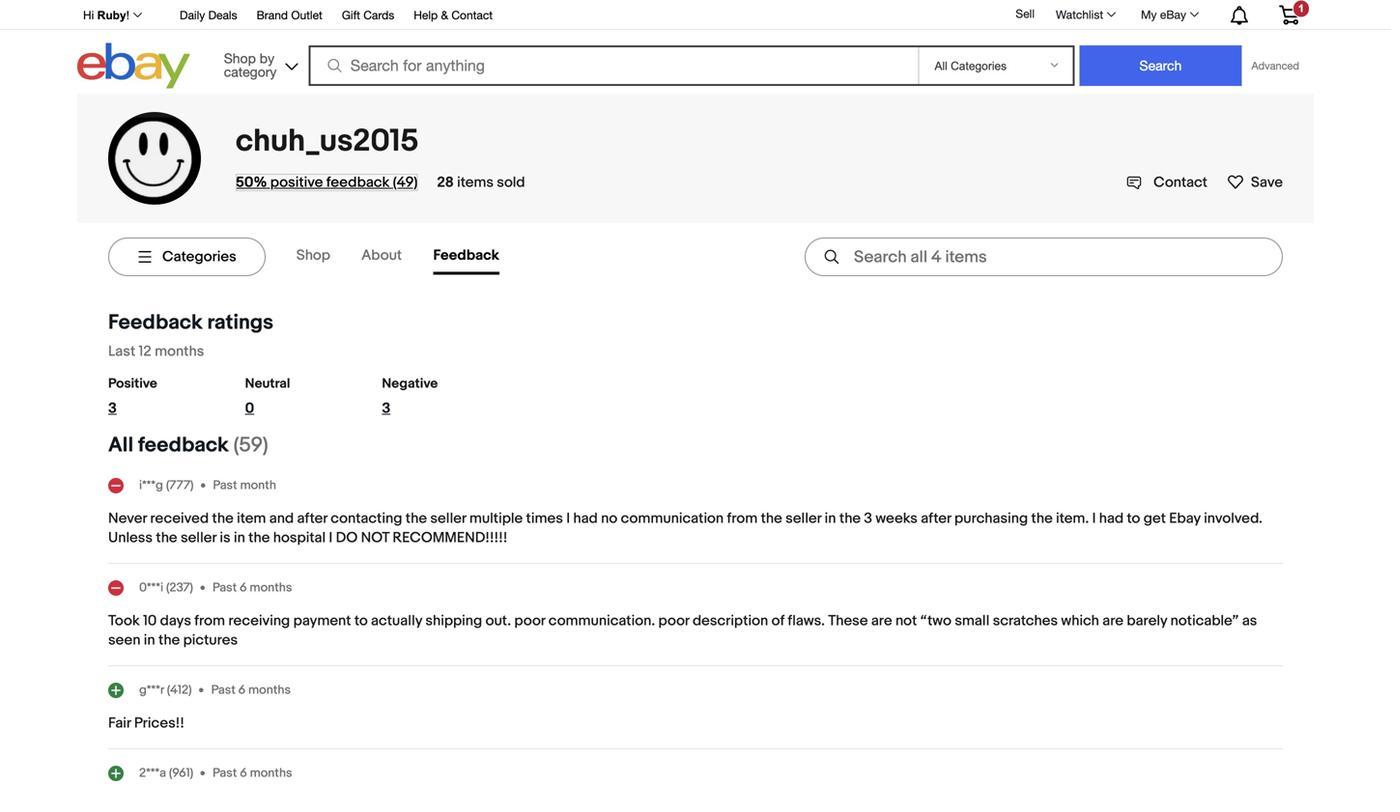 Task type: locate. For each thing, give the bounding box(es) containing it.
0 vertical spatial past 6 months
[[213, 581, 292, 596]]

3 down 'negative'
[[382, 400, 391, 418]]

months right 12
[[155, 343, 204, 361]]

12
[[139, 343, 152, 361]]

(237)
[[166, 581, 193, 596]]

1 horizontal spatial 3 link
[[382, 400, 471, 425]]

are right which
[[1103, 613, 1124, 630]]

1 horizontal spatial in
[[234, 530, 245, 547]]

0 horizontal spatial 3 link
[[108, 400, 197, 425]]

1 horizontal spatial poor
[[659, 613, 690, 630]]

1 horizontal spatial are
[[1103, 613, 1124, 630]]

to left "get"
[[1128, 510, 1141, 528]]

in inside took 10 days from receiving payment to actually shipping out. poor communication. poor description of flaws. these are not "two small scratches which are barely noticable" as seen in the pictures
[[144, 632, 155, 650]]

had right item.
[[1100, 510, 1124, 528]]

1 vertical spatial from
[[195, 613, 225, 630]]

0 horizontal spatial feedback
[[138, 433, 229, 458]]

feedback
[[326, 174, 390, 191], [138, 433, 229, 458]]

poor right out.
[[515, 613, 546, 630]]

1 are from the left
[[872, 613, 893, 630]]

past 6 months for 10
[[213, 581, 292, 596]]

positive
[[270, 174, 323, 191]]

feedback up 12
[[108, 310, 203, 335]]

6
[[240, 581, 247, 596], [238, 683, 246, 698], [240, 766, 247, 781]]

0 horizontal spatial poor
[[515, 613, 546, 630]]

fair
[[108, 715, 131, 733]]

contacting
[[331, 510, 403, 528]]

unless
[[108, 530, 153, 547]]

months
[[155, 343, 204, 361], [250, 581, 292, 596], [248, 683, 291, 698], [250, 766, 292, 781]]

3 link down positive
[[108, 400, 197, 425]]

1 horizontal spatial after
[[921, 510, 952, 528]]

2 vertical spatial past 6 months
[[213, 766, 292, 781]]

i left do
[[329, 530, 333, 547]]

to left the actually
[[355, 613, 368, 630]]

0 vertical spatial shop
[[224, 50, 256, 66]]

contact
[[452, 8, 493, 22], [1154, 174, 1208, 191]]

chuh_us2015 image
[[108, 112, 201, 205]]

past 6 months down the pictures
[[211, 683, 291, 698]]

2 after from the left
[[921, 510, 952, 528]]

1 vertical spatial contact
[[1154, 174, 1208, 191]]

to
[[1128, 510, 1141, 528], [355, 613, 368, 630]]

0 horizontal spatial from
[[195, 613, 225, 630]]

in left "weeks"
[[825, 510, 837, 528]]

3 inside "positive 3"
[[108, 400, 117, 418]]

1 horizontal spatial shop
[[297, 247, 331, 264]]

i right times
[[567, 510, 570, 528]]

i***g (777)
[[139, 478, 194, 493]]

0 vertical spatial feedback
[[434, 247, 500, 264]]

shop left about
[[297, 247, 331, 264]]

2 3 link from the left
[[382, 400, 471, 425]]

1 horizontal spatial from
[[727, 510, 758, 528]]

months right the (961)
[[250, 766, 292, 781]]

past 6 months up receiving
[[213, 581, 292, 596]]

past 6 months
[[213, 581, 292, 596], [211, 683, 291, 698], [213, 766, 292, 781]]

3 inside never received the item and after contacting the seller multiple times i had no communication  from the seller in the 3 weeks after purchasing the item. i had to get ebay involved. unless the seller is in the hospital i do not recommend!!!!!
[[865, 510, 873, 528]]

seen
[[108, 632, 141, 650]]

do
[[336, 530, 358, 547]]

payment
[[293, 613, 351, 630]]

weeks
[[876, 510, 918, 528]]

28 items sold
[[437, 174, 525, 191]]

0 horizontal spatial in
[[144, 632, 155, 650]]

sell link
[[1008, 7, 1044, 20]]

past right (237) at the bottom of the page
[[213, 581, 237, 596]]

1 horizontal spatial 3
[[382, 400, 391, 418]]

months up receiving
[[250, 581, 292, 596]]

tab list
[[297, 239, 531, 275]]

1 vertical spatial feedback
[[108, 310, 203, 335]]

are left not
[[872, 613, 893, 630]]

shop for shop by category
[[224, 50, 256, 66]]

months for (412)
[[248, 683, 291, 698]]

i right item.
[[1093, 510, 1097, 528]]

1 3 link from the left
[[108, 400, 197, 425]]

shop by category
[[224, 50, 277, 80]]

save button
[[1228, 173, 1284, 191]]

from inside took 10 days from receiving payment to actually shipping out. poor communication. poor description of flaws. these are not "two small scratches which are barely noticable" as seen in the pictures
[[195, 613, 225, 630]]

1 horizontal spatial contact
[[1154, 174, 1208, 191]]

item
[[237, 510, 266, 528]]

1 vertical spatial to
[[355, 613, 368, 630]]

cards
[[364, 8, 395, 22]]

to inside never received the item and after contacting the seller multiple times i had no communication  from the seller in the 3 weeks after purchasing the item. i had to get ebay involved. unless the seller is in the hospital i do not recommend!!!!!
[[1128, 510, 1141, 528]]

took
[[108, 613, 140, 630]]

past for prices!!
[[211, 683, 236, 698]]

1 horizontal spatial had
[[1100, 510, 1124, 528]]

ruby
[[97, 9, 126, 22]]

50% positive feedback (49)
[[236, 174, 418, 191]]

all feedback (59)
[[108, 433, 268, 458]]

account navigation
[[72, 0, 1315, 30]]

1 horizontal spatial to
[[1128, 510, 1141, 528]]

feedback down items
[[434, 247, 500, 264]]

2 horizontal spatial 3
[[865, 510, 873, 528]]

past right the (961)
[[213, 766, 237, 781]]

0 vertical spatial from
[[727, 510, 758, 528]]

seller up recommend!!!!!
[[431, 510, 466, 528]]

0 horizontal spatial after
[[297, 510, 328, 528]]

seller left "weeks"
[[786, 510, 822, 528]]

1 after from the left
[[297, 510, 328, 528]]

0 vertical spatial to
[[1128, 510, 1141, 528]]

after right "weeks"
[[921, 510, 952, 528]]

1 horizontal spatial feedback
[[434, 247, 500, 264]]

about
[[362, 247, 402, 264]]

0 horizontal spatial are
[[872, 613, 893, 630]]

months for (961)
[[250, 766, 292, 781]]

&
[[441, 8, 449, 22]]

purchasing
[[955, 510, 1029, 528]]

from right communication
[[727, 510, 758, 528]]

chuh_us2015 link
[[236, 123, 419, 160]]

had left no
[[574, 510, 598, 528]]

feedback left the "(49)"
[[326, 174, 390, 191]]

feedback for feedback ratings last 12 months
[[108, 310, 203, 335]]

had
[[574, 510, 598, 528], [1100, 510, 1124, 528]]

2 are from the left
[[1103, 613, 1124, 630]]

shop left by
[[224, 50, 256, 66]]

all
[[108, 433, 133, 458]]

1 vertical spatial shop
[[297, 247, 331, 264]]

1 vertical spatial in
[[234, 530, 245, 547]]

out.
[[486, 613, 511, 630]]

feedback up (777)
[[138, 433, 229, 458]]

0 vertical spatial feedback
[[326, 174, 390, 191]]

3 inside negative 3
[[382, 400, 391, 418]]

Search for anything text field
[[312, 47, 915, 84]]

watchlist link
[[1046, 3, 1125, 26]]

shop
[[224, 50, 256, 66], [297, 247, 331, 264]]

advanced
[[1252, 59, 1300, 72]]

past left month
[[213, 478, 237, 493]]

positive 3
[[108, 376, 157, 418]]

past right (412) on the bottom of the page
[[211, 683, 236, 698]]

i***g
[[139, 478, 163, 493]]

1 vertical spatial past 6 months
[[211, 683, 291, 698]]

help
[[414, 8, 438, 22]]

0 vertical spatial in
[[825, 510, 837, 528]]

flaws.
[[788, 613, 825, 630]]

1 vertical spatial 6
[[238, 683, 246, 698]]

0 horizontal spatial 3
[[108, 400, 117, 418]]

6 for 10
[[240, 581, 247, 596]]

months down receiving
[[248, 683, 291, 698]]

feedback inside feedback ratings last 12 months
[[108, 310, 203, 335]]

my ebay
[[1142, 8, 1187, 21]]

received
[[150, 510, 209, 528]]

poor left description in the bottom of the page
[[659, 613, 690, 630]]

shop by category banner
[[72, 0, 1315, 94]]

items
[[457, 174, 494, 191]]

0 horizontal spatial feedback
[[108, 310, 203, 335]]

pictures
[[183, 632, 238, 650]]

the inside took 10 days from receiving payment to actually shipping out. poor communication. poor description of flaws. these are not "two small scratches which are barely noticable" as seen in the pictures
[[159, 632, 180, 650]]

neutral 0
[[245, 376, 290, 418]]

negative 3
[[382, 376, 438, 418]]

contact link
[[1127, 174, 1208, 191]]

from up the pictures
[[195, 613, 225, 630]]

6 right (412) on the bottom of the page
[[238, 683, 246, 698]]

2 poor from the left
[[659, 613, 690, 630]]

3 link
[[108, 400, 197, 425], [382, 400, 471, 425]]

3 link down 'negative'
[[382, 400, 471, 425]]

watchlist
[[1056, 8, 1104, 21]]

months for (237)
[[250, 581, 292, 596]]

shop inside tab list
[[297, 247, 331, 264]]

contact left save button
[[1154, 174, 1208, 191]]

contact right & at top left
[[452, 8, 493, 22]]

the
[[212, 510, 234, 528], [406, 510, 427, 528], [761, 510, 783, 528], [840, 510, 861, 528], [1032, 510, 1053, 528], [156, 530, 177, 547], [249, 530, 270, 547], [159, 632, 180, 650]]

description
[[693, 613, 769, 630]]

2 horizontal spatial i
[[1093, 510, 1097, 528]]

outlet
[[291, 8, 323, 22]]

after up the "hospital"
[[297, 510, 328, 528]]

chuh_us2015
[[236, 123, 419, 160]]

(49)
[[393, 174, 418, 191]]

0***i
[[139, 581, 163, 596]]

None submit
[[1080, 45, 1243, 86]]

0 vertical spatial 6
[[240, 581, 247, 596]]

6 up receiving
[[240, 581, 247, 596]]

negative
[[382, 376, 438, 392]]

6 right the (961)
[[240, 766, 247, 781]]

none submit inside shop by category banner
[[1080, 45, 1243, 86]]

seller left "is"
[[181, 530, 217, 547]]

communication.
[[549, 613, 655, 630]]

0 horizontal spatial shop
[[224, 50, 256, 66]]

0 horizontal spatial to
[[355, 613, 368, 630]]

month
[[240, 478, 276, 493]]

communication
[[621, 510, 724, 528]]

in right "is"
[[234, 530, 245, 547]]

past
[[213, 478, 237, 493], [213, 581, 237, 596], [211, 683, 236, 698], [213, 766, 237, 781]]

28
[[437, 174, 454, 191]]

past 6 months right the (961)
[[213, 766, 292, 781]]

0 horizontal spatial had
[[574, 510, 598, 528]]

0 horizontal spatial contact
[[452, 8, 493, 22]]

shop inside shop by category
[[224, 50, 256, 66]]

shop for shop
[[297, 247, 331, 264]]

in down 10
[[144, 632, 155, 650]]

3 down positive
[[108, 400, 117, 418]]

seller
[[431, 510, 466, 528], [786, 510, 822, 528], [181, 530, 217, 547]]

actually
[[371, 613, 422, 630]]

feedback ratings last 12 months
[[108, 310, 274, 361]]

0 vertical spatial contact
[[452, 8, 493, 22]]

after
[[297, 510, 328, 528], [921, 510, 952, 528]]

3 left "weeks"
[[865, 510, 873, 528]]

2 vertical spatial in
[[144, 632, 155, 650]]

ebay
[[1170, 510, 1201, 528]]

categories button
[[108, 238, 266, 276]]



Task type: describe. For each thing, give the bounding box(es) containing it.
gift cards
[[342, 8, 395, 22]]

3 link for negative 3
[[382, 400, 471, 425]]

3 link for positive 3
[[108, 400, 197, 425]]

3 for positive 3
[[108, 400, 117, 418]]

1 link
[[1268, 0, 1312, 28]]

last
[[108, 343, 135, 361]]

3 for negative 3
[[382, 400, 391, 418]]

0 horizontal spatial seller
[[181, 530, 217, 547]]

by
[[260, 50, 275, 66]]

6 for prices!!
[[238, 683, 246, 698]]

gift cards link
[[342, 5, 395, 27]]

times
[[526, 510, 563, 528]]

0 horizontal spatial i
[[329, 530, 333, 547]]

g***r (412)
[[139, 683, 192, 698]]

these
[[829, 613, 868, 630]]

Search all 4 items field
[[805, 238, 1284, 276]]

ratings
[[207, 310, 274, 335]]

months inside feedback ratings last 12 months
[[155, 343, 204, 361]]

1 horizontal spatial feedback
[[326, 174, 390, 191]]

daily deals link
[[180, 5, 237, 27]]

sold
[[497, 174, 525, 191]]

days
[[160, 613, 191, 630]]

2 vertical spatial 6
[[240, 766, 247, 781]]

categories
[[162, 248, 237, 266]]

feedback for feedback
[[434, 247, 500, 264]]

save
[[1252, 174, 1284, 191]]

as
[[1243, 613, 1258, 630]]

shipping
[[426, 613, 483, 630]]

category
[[224, 64, 277, 80]]

2 horizontal spatial seller
[[786, 510, 822, 528]]

ebay
[[1161, 8, 1187, 21]]

brand outlet
[[257, 8, 323, 22]]

never received the item and after contacting the seller multiple times i had no communication  from the seller in the 3 weeks after purchasing the item. i had to get ebay involved. unless the seller is in the hospital i do not recommend!!!!!
[[108, 510, 1263, 547]]

50%
[[236, 174, 267, 191]]

fair prices!!
[[108, 715, 185, 733]]

my ebay link
[[1131, 3, 1208, 26]]

not
[[896, 613, 918, 630]]

positive
[[108, 376, 157, 392]]

no
[[601, 510, 618, 528]]

1
[[1299, 2, 1305, 14]]

(412)
[[167, 683, 192, 698]]

advanced link
[[1243, 46, 1310, 85]]

sell
[[1016, 7, 1035, 20]]

not
[[361, 530, 390, 547]]

scratches
[[993, 613, 1058, 630]]

hi
[[83, 9, 94, 22]]

gift
[[342, 8, 360, 22]]

past 6 months for prices!!
[[211, 683, 291, 698]]

1 had from the left
[[574, 510, 598, 528]]

0***i (237)
[[139, 581, 193, 596]]

(777)
[[166, 478, 194, 493]]

help & contact
[[414, 8, 493, 22]]

brand
[[257, 8, 288, 22]]

from inside never received the item and after contacting the seller multiple times i had no communication  from the seller in the 3 weeks after purchasing the item. i had to get ebay involved. unless the seller is in the hospital i do not recommend!!!!!
[[727, 510, 758, 528]]

(59)
[[234, 433, 268, 458]]

2***a
[[139, 766, 166, 781]]

contact inside account navigation
[[452, 8, 493, 22]]

(961)
[[169, 766, 193, 781]]

deals
[[208, 8, 237, 22]]

0 link
[[245, 400, 334, 425]]

daily
[[180, 8, 205, 22]]

help & contact link
[[414, 5, 493, 27]]

g***r
[[139, 683, 164, 698]]

to inside took 10 days from receiving payment to actually shipping out. poor communication. poor description of flaws. these are not "two small scratches which are barely noticable" as seen in the pictures
[[355, 613, 368, 630]]

past month
[[213, 478, 276, 493]]

shop by category button
[[215, 43, 302, 85]]

hospital
[[273, 530, 326, 547]]

0
[[245, 400, 254, 418]]

2 had from the left
[[1100, 510, 1124, 528]]

my
[[1142, 8, 1158, 21]]

which
[[1062, 613, 1100, 630]]

1 horizontal spatial i
[[567, 510, 570, 528]]

and
[[269, 510, 294, 528]]

1 horizontal spatial seller
[[431, 510, 466, 528]]

never
[[108, 510, 147, 528]]

2 horizontal spatial in
[[825, 510, 837, 528]]

10
[[143, 613, 157, 630]]

multiple
[[470, 510, 523, 528]]

neutral
[[245, 376, 290, 392]]

1 vertical spatial feedback
[[138, 433, 229, 458]]

tab list containing shop
[[297, 239, 531, 275]]

item.
[[1057, 510, 1090, 528]]

past for received
[[213, 478, 237, 493]]

took 10 days from receiving payment to actually shipping out. poor communication. poor description of flaws. these are not "two small scratches which are barely noticable" as seen in the pictures
[[108, 613, 1258, 650]]

barely
[[1127, 613, 1168, 630]]

1 poor from the left
[[515, 613, 546, 630]]

receiving
[[228, 613, 290, 630]]

involved.
[[1205, 510, 1263, 528]]

hi ruby !
[[83, 9, 130, 22]]

noticable"
[[1171, 613, 1240, 630]]

is
[[220, 530, 231, 547]]

brand outlet link
[[257, 5, 323, 27]]

daily deals
[[180, 8, 237, 22]]

recommend!!!!!
[[393, 530, 508, 547]]

past for 10
[[213, 581, 237, 596]]



Task type: vqa. For each thing, say whether or not it's contained in the screenshot.
Help & Contact
yes



